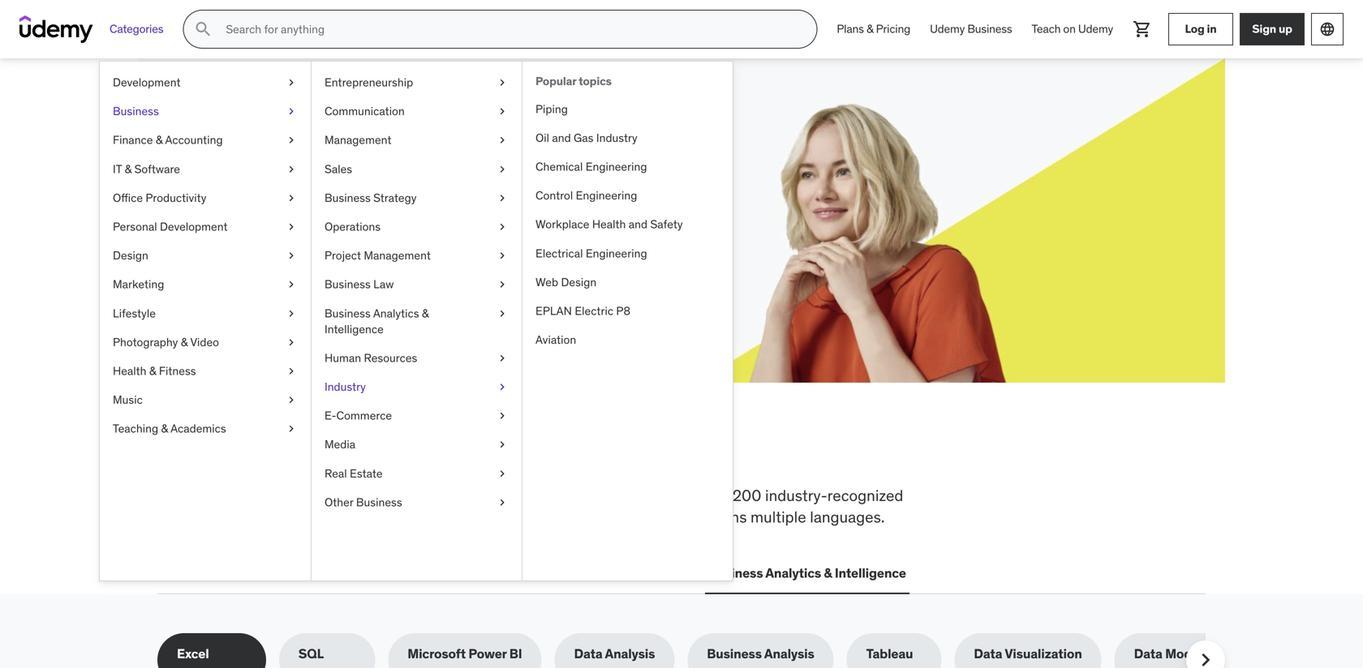 Task type: vqa. For each thing, say whether or not it's contained in the screenshot.
"SKILLS" in the "Gain skills by doing | Courses that you don't just watch, on sale now from $12.99. Sale ends tomorrow. 1 day left!"
no



Task type: locate. For each thing, give the bounding box(es) containing it.
and inside covering critical workplace skills to technical topics, including prep content for over 200 industry-recognized certifications, our catalog supports well-rounded professional development and spans multiple languages.
[[677, 508, 703, 527]]

skills
[[269, 433, 357, 475], [347, 486, 382, 506]]

for inside skills for your future expand your potential with a course. starting at just $12.99 through dec 15.
[[294, 129, 331, 163]]

xsmall image inside finance & accounting link
[[285, 132, 298, 148]]

communication down "entrepreneurship"
[[325, 104, 405, 119]]

and left safety
[[629, 217, 648, 232]]

udemy image
[[19, 15, 93, 43]]

xsmall image for photography & video
[[285, 335, 298, 351]]

xsmall image for other business
[[496, 495, 509, 511]]

analytics for business analytics & intelligence link
[[373, 306, 419, 321]]

your up with
[[336, 129, 395, 163]]

1 horizontal spatial for
[[677, 486, 696, 506]]

real estate
[[325, 467, 383, 481]]

0 horizontal spatial in
[[511, 433, 543, 475]]

xsmall image inside lifestyle link
[[285, 306, 298, 322]]

sign up link
[[1240, 13, 1305, 45]]

sql
[[299, 646, 324, 663]]

xsmall image inside 'photography & video' link
[[285, 335, 298, 351]]

teaching & academics link
[[100, 415, 311, 444]]

oil
[[536, 131, 550, 145]]

xsmall image for e-commerce
[[496, 408, 509, 424]]

& right teaching
[[161, 422, 168, 436]]

analytics down multiple
[[766, 565, 822, 582]]

business analytics & intelligence for business analytics & intelligence button
[[708, 565, 907, 582]]

0 horizontal spatial health
[[113, 364, 147, 379]]

over
[[700, 486, 729, 506]]

1 vertical spatial and
[[629, 217, 648, 232]]

1 vertical spatial design
[[561, 275, 597, 290]]

0 vertical spatial analytics
[[373, 306, 419, 321]]

web inside industry element
[[536, 275, 559, 290]]

& right plans
[[867, 22, 874, 36]]

health up music
[[113, 364, 147, 379]]

xsmall image for human resources
[[496, 351, 509, 367]]

electric
[[575, 304, 614, 319]]

teach
[[1032, 22, 1061, 36]]

sign up
[[1253, 22, 1293, 36]]

communication for communication link
[[325, 104, 405, 119]]

for inside covering critical workplace skills to technical topics, including prep content for over 200 industry-recognized certifications, our catalog supports well-rounded professional development and spans multiple languages.
[[677, 486, 696, 506]]

udemy right 'pricing'
[[930, 22, 965, 36]]

$12.99
[[216, 187, 255, 204]]

shopping cart with 0 items image
[[1133, 19, 1153, 39]]

microsoft power bi
[[408, 646, 522, 663]]

p8
[[616, 304, 631, 319]]

& up office
[[125, 162, 132, 176]]

next image
[[1193, 648, 1219, 669]]

professional
[[495, 508, 579, 527]]

web for web development
[[161, 565, 188, 582]]

skills down e-
[[269, 433, 357, 475]]

web up eplan
[[536, 275, 559, 290]]

xsmall image
[[285, 75, 298, 91], [285, 104, 298, 119], [496, 104, 509, 119], [496, 132, 509, 148], [285, 161, 298, 177], [285, 190, 298, 206], [496, 190, 509, 206], [496, 219, 509, 235], [496, 277, 509, 293], [285, 306, 298, 322], [285, 364, 298, 380], [496, 380, 509, 395], [285, 421, 298, 437], [496, 437, 509, 453], [496, 466, 509, 482]]

development
[[113, 75, 181, 90], [160, 220, 228, 234], [191, 565, 272, 582]]

0 vertical spatial for
[[294, 129, 331, 163]]

teaching
[[113, 422, 158, 436]]

skills up the supports
[[347, 486, 382, 506]]

communication down the development
[[593, 565, 689, 582]]

0 vertical spatial communication
[[325, 104, 405, 119]]

piping link
[[523, 95, 733, 124]]

xsmall image inside real estate link
[[496, 466, 509, 482]]

design down personal on the top of page
[[113, 248, 148, 263]]

business analytics & intelligence button
[[705, 555, 910, 594]]

1 vertical spatial business analytics & intelligence
[[708, 565, 907, 582]]

project management
[[325, 248, 431, 263]]

business analytics & intelligence inside button
[[708, 565, 907, 582]]

it for it certifications
[[291, 565, 302, 582]]

1 vertical spatial communication
[[593, 565, 689, 582]]

xsmall image inside 'health & fitness' link
[[285, 364, 298, 380]]

industry down piping link
[[597, 131, 638, 145]]

xsmall image inside sales link
[[496, 161, 509, 177]]

& left video
[[181, 335, 188, 350]]

in right log
[[1207, 22, 1217, 36]]

0 horizontal spatial analytics
[[373, 306, 419, 321]]

2 analysis from the left
[[765, 646, 815, 663]]

0 horizontal spatial industry
[[325, 380, 366, 395]]

personal
[[113, 220, 157, 234]]

intelligence for business analytics & intelligence link
[[325, 322, 384, 337]]

0 horizontal spatial business analytics & intelligence
[[325, 306, 429, 337]]

prep
[[585, 486, 617, 506]]

1 horizontal spatial analysis
[[765, 646, 815, 663]]

topics
[[579, 74, 612, 88]]

it left certifications
[[291, 565, 302, 582]]

1 horizontal spatial business analytics & intelligence
[[708, 565, 907, 582]]

development down "categories" dropdown button
[[113, 75, 181, 90]]

0 horizontal spatial communication
[[325, 104, 405, 119]]

business
[[968, 22, 1013, 36], [113, 104, 159, 119], [325, 191, 371, 205], [325, 277, 371, 292], [325, 306, 371, 321], [356, 496, 402, 510], [708, 565, 763, 582], [707, 646, 762, 663]]

0 vertical spatial intelligence
[[325, 322, 384, 337]]

xsmall image inside management link
[[496, 132, 509, 148]]

xsmall image inside design link
[[285, 248, 298, 264]]

eplan
[[536, 304, 572, 319]]

skills inside covering critical workplace skills to technical topics, including prep content for over 200 industry-recognized certifications, our catalog supports well-rounded professional development and spans multiple languages.
[[347, 486, 382, 506]]

business inside button
[[708, 565, 763, 582]]

1 horizontal spatial intelligence
[[835, 565, 907, 582]]

0 horizontal spatial web
[[161, 565, 188, 582]]

in
[[1207, 22, 1217, 36], [511, 433, 543, 475]]

communication inside button
[[593, 565, 689, 582]]

web down certifications,
[[161, 565, 188, 582]]

0 horizontal spatial for
[[294, 129, 331, 163]]

& down business law link
[[422, 306, 429, 321]]

it certifications button
[[288, 555, 391, 594]]

xsmall image for music
[[285, 393, 298, 408]]

0 vertical spatial management
[[325, 133, 392, 147]]

web development
[[161, 565, 272, 582]]

web for web design
[[536, 275, 559, 290]]

eplan electric p8 link
[[523, 297, 733, 326]]

1 analysis from the left
[[605, 646, 655, 663]]

business law link
[[312, 270, 522, 299]]

0 vertical spatial it
[[113, 162, 122, 176]]

xsmall image inside music link
[[285, 393, 298, 408]]

electrical
[[536, 246, 583, 261]]

supports
[[336, 508, 397, 527]]

analytics down law
[[373, 306, 419, 321]]

analytics inside business analytics & intelligence button
[[766, 565, 822, 582]]

0 vertical spatial business analytics & intelligence
[[325, 306, 429, 337]]

xsmall image inside entrepreneurship link
[[496, 75, 509, 91]]

certifications,
[[157, 508, 251, 527]]

0 vertical spatial health
[[592, 217, 626, 232]]

0 horizontal spatial intelligence
[[325, 322, 384, 337]]

xsmall image inside media link
[[496, 437, 509, 453]]

development
[[583, 508, 673, 527]]

intelligence
[[325, 322, 384, 337], [835, 565, 907, 582]]

gas
[[574, 131, 594, 145]]

development inside button
[[191, 565, 272, 582]]

xsmall image inside marketing link
[[285, 277, 298, 293]]

development down certifications,
[[191, 565, 272, 582]]

future
[[400, 129, 479, 163]]

0 vertical spatial your
[[336, 129, 395, 163]]

log
[[1186, 22, 1205, 36]]

data left science
[[494, 565, 522, 582]]

and
[[552, 131, 571, 145], [629, 217, 648, 232], [677, 508, 703, 527]]

xsmall image
[[496, 75, 509, 91], [285, 132, 298, 148], [496, 161, 509, 177], [285, 219, 298, 235], [285, 248, 298, 264], [496, 248, 509, 264], [285, 277, 298, 293], [496, 306, 509, 322], [285, 335, 298, 351], [496, 351, 509, 367], [285, 393, 298, 408], [496, 408, 509, 424], [496, 495, 509, 511]]

including
[[518, 486, 581, 506]]

xsmall image inside teaching & academics link
[[285, 421, 298, 437]]

1 horizontal spatial and
[[629, 217, 648, 232]]

xsmall image inside human resources link
[[496, 351, 509, 367]]

and down over
[[677, 508, 703, 527]]

teach on udemy
[[1032, 22, 1114, 36]]

xsmall image inside development link
[[285, 75, 298, 91]]

1 vertical spatial intelligence
[[835, 565, 907, 582]]

it up office
[[113, 162, 122, 176]]

data modeling
[[1135, 646, 1223, 663]]

xsmall image inside operations link
[[496, 219, 509, 235]]

for up potential
[[294, 129, 331, 163]]

xsmall image for operations
[[496, 219, 509, 235]]

your up through
[[263, 169, 288, 186]]

industry inside 'link'
[[325, 380, 366, 395]]

& down languages.
[[824, 565, 832, 582]]

health & fitness link
[[100, 357, 311, 386]]

it for it & software
[[113, 162, 122, 176]]

health up electrical engineering
[[592, 217, 626, 232]]

content
[[620, 486, 673, 506]]

communication button
[[589, 555, 692, 594]]

and right oil
[[552, 131, 571, 145]]

xsmall image inside e-commerce link
[[496, 408, 509, 424]]

plans & pricing
[[837, 22, 911, 36]]

0 vertical spatial web
[[536, 275, 559, 290]]

xsmall image inside business analytics & intelligence link
[[496, 306, 509, 322]]

topics,
[[469, 486, 515, 506]]

just
[[493, 169, 514, 186]]

xsmall image for office productivity
[[285, 190, 298, 206]]

udemy right the on
[[1079, 22, 1114, 36]]

academics
[[171, 422, 226, 436]]

1 vertical spatial analytics
[[766, 565, 822, 582]]

you
[[363, 433, 421, 475]]

1 vertical spatial your
[[263, 169, 288, 186]]

0 vertical spatial engineering
[[586, 160, 647, 174]]

data inside button
[[494, 565, 522, 582]]

xsmall image inside project management link
[[496, 248, 509, 264]]

xsmall image inside industry 'link'
[[496, 380, 509, 395]]

operations
[[325, 220, 381, 234]]

xsmall image inside business law link
[[496, 277, 509, 293]]

xsmall image inside other business link
[[496, 495, 509, 511]]

control
[[536, 188, 573, 203]]

business analytics & intelligence for business analytics & intelligence link
[[325, 306, 429, 337]]

design up "eplan electric p8"
[[561, 275, 597, 290]]

data left 'modeling' at right bottom
[[1135, 646, 1163, 663]]

languages.
[[810, 508, 885, 527]]

workplace
[[273, 486, 344, 506]]

0 vertical spatial design
[[113, 248, 148, 263]]

business analytics & intelligence up human resources
[[325, 306, 429, 337]]

marketing link
[[100, 270, 311, 299]]

1 vertical spatial industry
[[325, 380, 366, 395]]

business analytics & intelligence
[[325, 306, 429, 337], [708, 565, 907, 582]]

1 vertical spatial health
[[113, 364, 147, 379]]

1 horizontal spatial web
[[536, 275, 559, 290]]

xsmall image for entrepreneurship
[[496, 75, 509, 91]]

plans
[[837, 22, 864, 36]]

1 vertical spatial web
[[161, 565, 188, 582]]

2 udemy from the left
[[1079, 22, 1114, 36]]

resources
[[364, 351, 418, 366]]

chemical engineering link
[[523, 153, 733, 181]]

web inside button
[[161, 565, 188, 582]]

development down office productivity link in the left top of the page
[[160, 220, 228, 234]]

0 vertical spatial in
[[1207, 22, 1217, 36]]

xsmall image inside personal development link
[[285, 219, 298, 235]]

2 vertical spatial engineering
[[586, 246, 647, 261]]

1 horizontal spatial industry
[[597, 131, 638, 145]]

catalog
[[281, 508, 332, 527]]

xsmall image inside it & software link
[[285, 161, 298, 177]]

2 vertical spatial and
[[677, 508, 703, 527]]

aviation
[[536, 333, 577, 347]]

1 horizontal spatial it
[[291, 565, 302, 582]]

1 horizontal spatial udemy
[[1079, 22, 1114, 36]]

xsmall image for management
[[496, 132, 509, 148]]

engineering down the workplace health and safety
[[586, 246, 647, 261]]

choose a language image
[[1320, 21, 1336, 37]]

project
[[325, 248, 361, 263]]

0 horizontal spatial it
[[113, 162, 122, 176]]

1 vertical spatial management
[[364, 248, 431, 263]]

business analytics & intelligence down multiple
[[708, 565, 907, 582]]

skills for your future expand your potential with a course. starting at just $12.99 through dec 15.
[[216, 129, 514, 204]]

e-
[[325, 409, 337, 423]]

oil and gas industry link
[[523, 124, 733, 153]]

health
[[592, 217, 626, 232], [113, 364, 147, 379]]

1 horizontal spatial communication
[[593, 565, 689, 582]]

xsmall image inside communication link
[[496, 104, 509, 119]]

tableau
[[867, 646, 914, 663]]

finance & accounting link
[[100, 126, 311, 155]]

1 horizontal spatial in
[[1207, 22, 1217, 36]]

categories
[[110, 22, 163, 36]]

a
[[373, 169, 380, 186]]

human resources
[[325, 351, 418, 366]]

in up including
[[511, 433, 543, 475]]

1 horizontal spatial health
[[592, 217, 626, 232]]

it & software link
[[100, 155, 311, 184]]

industry down human
[[325, 380, 366, 395]]

1 vertical spatial skills
[[347, 486, 382, 506]]

1 vertical spatial for
[[677, 486, 696, 506]]

engineering down oil and gas industry link
[[586, 160, 647, 174]]

xsmall image inside business strategy link
[[496, 190, 509, 206]]

data left visualization
[[974, 646, 1003, 663]]

it inside button
[[291, 565, 302, 582]]

management up sales
[[325, 133, 392, 147]]

xsmall image inside office productivity link
[[285, 190, 298, 206]]

& left fitness
[[149, 364, 156, 379]]

estate
[[350, 467, 383, 481]]

analytics inside business analytics & intelligence link
[[373, 306, 419, 321]]

0 horizontal spatial udemy
[[930, 22, 965, 36]]

office productivity link
[[100, 184, 311, 213]]

2 horizontal spatial and
[[677, 508, 703, 527]]

xsmall image inside business link
[[285, 104, 298, 119]]

productivity
[[146, 191, 207, 205]]

for left over
[[677, 486, 696, 506]]

1 horizontal spatial analytics
[[766, 565, 822, 582]]

all the skills you need in one place
[[157, 433, 698, 475]]

2 vertical spatial development
[[191, 565, 272, 582]]

intelligence up human
[[325, 322, 384, 337]]

analysis for business analysis
[[765, 646, 815, 663]]

udemy
[[930, 22, 965, 36], [1079, 22, 1114, 36]]

1 vertical spatial it
[[291, 565, 302, 582]]

& for pricing
[[867, 22, 874, 36]]

1 vertical spatial development
[[160, 220, 228, 234]]

data for data analysis
[[574, 646, 603, 663]]

0 horizontal spatial analysis
[[605, 646, 655, 663]]

& right finance
[[156, 133, 163, 147]]

1 udemy from the left
[[930, 22, 965, 36]]

1 horizontal spatial design
[[561, 275, 597, 290]]

project management link
[[312, 242, 522, 270]]

marketing
[[113, 277, 164, 292]]

management up law
[[364, 248, 431, 263]]

engineering up the workplace health and safety
[[576, 188, 638, 203]]

0 horizontal spatial and
[[552, 131, 571, 145]]

1 vertical spatial engineering
[[576, 188, 638, 203]]

intelligence inside button
[[835, 565, 907, 582]]

course.
[[383, 169, 425, 186]]

lifestyle link
[[100, 299, 311, 328]]

data right bi
[[574, 646, 603, 663]]

intelligence down languages.
[[835, 565, 907, 582]]



Task type: describe. For each thing, give the bounding box(es) containing it.
submit search image
[[193, 19, 213, 39]]

electrical engineering
[[536, 246, 647, 261]]

xsmall image for business strategy
[[496, 190, 509, 206]]

leadership
[[407, 565, 474, 582]]

udemy business
[[930, 22, 1013, 36]]

accounting
[[165, 133, 223, 147]]

xsmall image for project management
[[496, 248, 509, 264]]

sign
[[1253, 22, 1277, 36]]

chemical engineering
[[536, 160, 647, 174]]

xsmall image for lifestyle
[[285, 306, 298, 322]]

xsmall image for business analytics & intelligence
[[496, 306, 509, 322]]

& for fitness
[[149, 364, 156, 379]]

need
[[427, 433, 505, 475]]

xsmall image for development
[[285, 75, 298, 91]]

xsmall image for marketing
[[285, 277, 298, 293]]

aviation link
[[523, 326, 733, 355]]

fitness
[[159, 364, 196, 379]]

communication link
[[312, 97, 522, 126]]

engineering for electrical engineering
[[586, 246, 647, 261]]

certifications
[[305, 565, 388, 582]]

0 vertical spatial and
[[552, 131, 571, 145]]

health inside industry element
[[592, 217, 626, 232]]

operations link
[[312, 213, 522, 242]]

teaching & academics
[[113, 422, 226, 436]]

0 vertical spatial development
[[113, 75, 181, 90]]

finance
[[113, 133, 153, 147]]

place
[[613, 433, 698, 475]]

& for accounting
[[156, 133, 163, 147]]

real
[[325, 467, 347, 481]]

human resources link
[[312, 344, 522, 373]]

teach on udemy link
[[1022, 10, 1123, 49]]

visualization
[[1005, 646, 1083, 663]]

data for data science
[[494, 565, 522, 582]]

industry element
[[522, 62, 733, 581]]

finance & accounting
[[113, 133, 223, 147]]

web design
[[536, 275, 597, 290]]

health & fitness
[[113, 364, 196, 379]]

analysis for data analysis
[[605, 646, 655, 663]]

Search for anything text field
[[223, 15, 797, 43]]

power
[[469, 646, 507, 663]]

xsmall image for real estate
[[496, 466, 509, 482]]

analytics for business analytics & intelligence button
[[766, 565, 822, 582]]

excel
[[177, 646, 209, 663]]

human
[[325, 351, 361, 366]]

xsmall image for industry
[[496, 380, 509, 395]]

data for data visualization
[[974, 646, 1003, 663]]

xsmall image for business law
[[496, 277, 509, 293]]

skills
[[216, 129, 289, 163]]

1 horizontal spatial your
[[336, 129, 395, 163]]

recognized
[[828, 486, 904, 506]]

development for personal
[[160, 220, 228, 234]]

& for academics
[[161, 422, 168, 436]]

development for web
[[191, 565, 272, 582]]

music link
[[100, 386, 311, 415]]

the
[[211, 433, 263, 475]]

piping
[[536, 102, 568, 116]]

through
[[258, 187, 304, 204]]

covering critical workplace skills to technical topics, including prep content for over 200 industry-recognized certifications, our catalog supports well-rounded professional development and spans multiple languages.
[[157, 486, 904, 527]]

management link
[[312, 126, 522, 155]]

office
[[113, 191, 143, 205]]

udemy business link
[[921, 10, 1022, 49]]

data science button
[[490, 555, 576, 594]]

xsmall image for personal development
[[285, 219, 298, 235]]

& for software
[[125, 162, 132, 176]]

xsmall image for teaching & academics
[[285, 421, 298, 437]]

design inside industry element
[[561, 275, 597, 290]]

15.
[[333, 187, 349, 204]]

plans & pricing link
[[827, 10, 921, 49]]

e-commerce
[[325, 409, 392, 423]]

business analysis
[[707, 646, 815, 663]]

xsmall image for it & software
[[285, 161, 298, 177]]

chemical
[[536, 160, 583, 174]]

pricing
[[876, 22, 911, 36]]

log in
[[1186, 22, 1217, 36]]

0 vertical spatial skills
[[269, 433, 357, 475]]

business law
[[325, 277, 394, 292]]

0 horizontal spatial design
[[113, 248, 148, 263]]

microsoft
[[408, 646, 466, 663]]

safety
[[651, 217, 683, 232]]

topic filters element
[[157, 634, 1242, 669]]

all
[[157, 433, 205, 475]]

eplan electric p8
[[536, 304, 631, 319]]

xsmall image for health & fitness
[[285, 364, 298, 380]]

engineering for control engineering
[[576, 188, 638, 203]]

office productivity
[[113, 191, 207, 205]]

music
[[113, 393, 143, 408]]

data for data modeling
[[1135, 646, 1163, 663]]

critical
[[223, 486, 269, 506]]

intelligence for business analytics & intelligence button
[[835, 565, 907, 582]]

xsmall image for communication
[[496, 104, 509, 119]]

photography
[[113, 335, 178, 350]]

workplace health and safety
[[536, 217, 683, 232]]

& for video
[[181, 335, 188, 350]]

1 vertical spatial in
[[511, 433, 543, 475]]

0 horizontal spatial your
[[263, 169, 288, 186]]

business analytics & intelligence link
[[312, 299, 522, 344]]

& inside button
[[824, 565, 832, 582]]

communication for communication button
[[593, 565, 689, 582]]

development link
[[100, 68, 311, 97]]

xsmall image for media
[[496, 437, 509, 453]]

industry link
[[312, 373, 522, 402]]

popular
[[536, 74, 577, 88]]

xsmall image for business
[[285, 104, 298, 119]]

sales
[[325, 162, 352, 176]]

software
[[134, 162, 180, 176]]

engineering for chemical engineering
[[586, 160, 647, 174]]

control engineering link
[[523, 181, 733, 210]]

lifestyle
[[113, 306, 156, 321]]

business link
[[100, 97, 311, 126]]

industry-
[[766, 486, 828, 506]]

technical
[[403, 486, 465, 506]]

entrepreneurship link
[[312, 68, 522, 97]]

xsmall image for design
[[285, 248, 298, 264]]

media
[[325, 438, 356, 452]]

200
[[733, 486, 762, 506]]

xsmall image for finance & accounting
[[285, 132, 298, 148]]

web design link
[[523, 268, 733, 297]]

business strategy link
[[312, 184, 522, 213]]

& inside business analytics & intelligence
[[422, 306, 429, 321]]

e-commerce link
[[312, 402, 522, 431]]

video
[[190, 335, 219, 350]]

business inside topic filters element
[[707, 646, 762, 663]]

real estate link
[[312, 460, 522, 489]]

workplace
[[536, 217, 590, 232]]

categories button
[[100, 10, 173, 49]]

well-
[[400, 508, 434, 527]]

xsmall image for sales
[[496, 161, 509, 177]]

0 vertical spatial industry
[[597, 131, 638, 145]]



